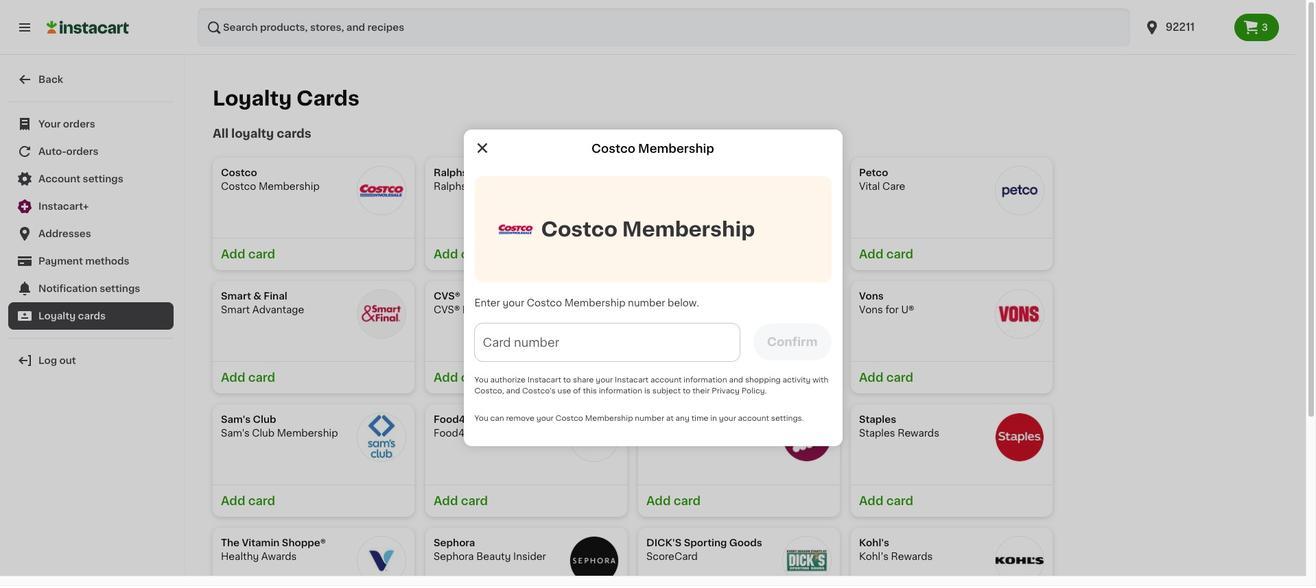 Task type: locate. For each thing, give the bounding box(es) containing it.
1 staples from the top
[[859, 415, 897, 425]]

add card for the wine shop
[[647, 496, 701, 507]]

loyalty inside loyalty cards link
[[38, 312, 76, 321]]

add card up "vitamin"
[[221, 496, 275, 507]]

0 horizontal spatial account
[[651, 377, 682, 384]]

card for albertsons
[[674, 373, 701, 384]]

share
[[573, 377, 594, 384]]

add card button
[[213, 238, 415, 270], [426, 238, 627, 270], [851, 238, 1053, 270], [213, 362, 415, 394], [426, 362, 627, 394], [638, 362, 840, 394], [851, 362, 1053, 394], [213, 485, 415, 518], [426, 485, 627, 518], [638, 485, 840, 518], [851, 485, 1053, 518]]

0 vertical spatial orders
[[63, 119, 95, 129]]

2 instacart from the left
[[615, 377, 649, 384]]

add card for smart & final
[[221, 373, 275, 384]]

the vitamin shoppe® image
[[357, 537, 406, 586]]

0 vertical spatial sephora
[[434, 539, 475, 549]]

1 cvs® from the top
[[434, 292, 461, 301]]

1 vertical spatial food4less
[[434, 429, 487, 439]]

add card button for food4less food4less rewards
[[426, 485, 627, 518]]

2 u® from the left
[[902, 305, 915, 315]]

0 vertical spatial settings
[[83, 174, 123, 184]]

1 horizontal spatial to
[[683, 388, 691, 395]]

enter
[[475, 299, 500, 308]]

0 horizontal spatial the
[[221, 539, 240, 549]]

1 horizontal spatial account
[[738, 415, 770, 423]]

0 horizontal spatial for
[[702, 305, 715, 315]]

card for costco
[[248, 249, 275, 260]]

vons image
[[995, 290, 1045, 339]]

1 vertical spatial and
[[506, 388, 521, 395]]

0 horizontal spatial information
[[599, 388, 643, 395]]

rewards for staples staples rewards
[[898, 429, 940, 439]]

you up costco, at the bottom of the page
[[475, 377, 489, 384]]

add up dick's
[[647, 496, 671, 507]]

information up "their"
[[684, 377, 727, 384]]

costco membership up gelson's gelson's rewards
[[592, 143, 715, 154]]

subject
[[653, 388, 681, 395]]

1 horizontal spatial cards
[[277, 128, 312, 139]]

vons
[[859, 292, 884, 301], [859, 305, 883, 315]]

add up sam's club sam's club membership
[[221, 373, 245, 384]]

1 vertical spatial to
[[683, 388, 691, 395]]

1 vertical spatial account
[[738, 415, 770, 423]]

out
[[59, 356, 76, 366]]

1 vertical spatial ralphs
[[434, 182, 467, 192]]

0 vertical spatial club
[[253, 415, 276, 425]]

0 vertical spatial the
[[647, 415, 665, 425]]

costco membership image
[[497, 211, 534, 249]]

you for you authorize instacart to share your instacart account information and shopping activity with costco, and costco's use of this information is subject to their
[[475, 377, 489, 384]]

sam's
[[221, 415, 251, 425], [221, 429, 250, 439]]

add card up subject at bottom
[[647, 373, 701, 384]]

1 vertical spatial you
[[475, 415, 489, 423]]

all
[[213, 128, 229, 139]]

your
[[503, 299, 525, 308], [596, 377, 613, 384], [537, 415, 554, 423], [719, 415, 736, 423]]

instacart up is
[[615, 377, 649, 384]]

the inside the vitamin shoppe® healthy awards
[[221, 539, 240, 549]]

cards
[[277, 128, 312, 139], [78, 312, 106, 321]]

smart left advantage
[[221, 305, 250, 315]]

instacart logo image
[[47, 19, 129, 36]]

rewards
[[469, 182, 511, 192], [691, 182, 733, 192], [490, 429, 532, 439], [898, 429, 940, 439], [891, 553, 933, 562]]

kohl's kohl's rewards
[[859, 539, 933, 562]]

albertsons image
[[783, 290, 832, 339]]

shoppe®
[[282, 539, 326, 549]]

final
[[264, 292, 287, 301]]

the vitamin shoppe® healthy awards
[[221, 539, 326, 562]]

1 horizontal spatial for
[[886, 305, 899, 315]]

card for cvs®
[[461, 373, 488, 384]]

1 horizontal spatial and
[[729, 377, 744, 384]]

1 vertical spatial cvs®
[[434, 305, 460, 315]]

add up smart & final smart advantage
[[221, 249, 245, 260]]

0 vertical spatial gelson's
[[647, 168, 690, 178]]

add up vons vons for u® at the right of page
[[859, 249, 884, 260]]

0 horizontal spatial loyalty
[[38, 312, 76, 321]]

account
[[38, 174, 80, 184]]

loyalty for loyalty cards
[[213, 89, 292, 108]]

account down policy
[[738, 415, 770, 423]]

food4less down costco, at the bottom of the page
[[434, 429, 487, 439]]

add for costco
[[221, 249, 245, 260]]

you authorize instacart to share your instacart account information and shopping activity with costco, and costco's use of this information is subject to their
[[475, 377, 829, 395]]

add card button for costco costco membership
[[213, 238, 415, 270]]

card for smart & final
[[248, 373, 275, 384]]

number
[[628, 299, 666, 308], [635, 415, 665, 423]]

card up "their"
[[674, 373, 701, 384]]

the wine shop
[[647, 415, 721, 425]]

rewards inside staples staples rewards
[[898, 429, 940, 439]]

add card button for cvs® cvs® extracare®
[[426, 362, 627, 394]]

add card for staples
[[859, 496, 914, 507]]

add card up dick's
[[647, 496, 701, 507]]

add card button for vons vons for u®
[[851, 362, 1053, 394]]

0 vertical spatial cvs®
[[434, 292, 461, 301]]

ralphs ralphs rewards
[[434, 168, 511, 192]]

enter your costco membership number below.
[[475, 299, 702, 308]]

to up use
[[563, 377, 571, 384]]

1 gelson's from the top
[[647, 168, 690, 178]]

card
[[248, 249, 275, 260], [461, 249, 488, 260], [887, 249, 914, 260], [248, 373, 275, 384], [461, 373, 488, 384], [674, 373, 701, 384], [887, 373, 914, 384], [248, 496, 275, 507], [461, 496, 488, 507], [674, 496, 701, 507], [887, 496, 914, 507]]

goods
[[730, 539, 763, 549]]

payment
[[38, 257, 83, 266]]

0 vertical spatial vons
[[859, 292, 884, 301]]

0 vertical spatial you
[[475, 377, 489, 384]]

card up &
[[248, 249, 275, 260]]

costco membership
[[592, 143, 715, 154], [541, 219, 755, 239]]

1 vertical spatial sephora
[[434, 553, 474, 562]]

cvs®
[[434, 292, 461, 301], [434, 305, 460, 315]]

payment methods
[[38, 257, 130, 266]]

payment methods link
[[8, 248, 174, 275]]

add up cvs® cvs® extracare® on the left of the page
[[434, 249, 458, 260]]

add up subject at bottom
[[647, 373, 671, 384]]

card up sporting
[[674, 496, 701, 507]]

albertsons
[[647, 292, 701, 301], [647, 305, 699, 315]]

add card for sam's club
[[221, 496, 275, 507]]

add card up vons vons for u® at the right of page
[[859, 249, 914, 260]]

information
[[684, 377, 727, 384], [599, 388, 643, 395]]

0 horizontal spatial instacart
[[528, 377, 562, 384]]

add right with
[[859, 373, 884, 384]]

you
[[475, 377, 489, 384], [475, 415, 489, 423]]

loyalty cards
[[213, 89, 360, 108]]

0 vertical spatial ralphs
[[434, 168, 468, 178]]

2 staples from the top
[[859, 429, 896, 439]]

you left can
[[475, 415, 489, 423]]

0 vertical spatial account
[[651, 377, 682, 384]]

rewards for kohl's kohl's rewards
[[891, 553, 933, 562]]

food4less image
[[570, 413, 619, 463]]

cards
[[297, 89, 360, 108]]

add
[[221, 249, 245, 260], [434, 249, 458, 260], [859, 249, 884, 260], [221, 373, 245, 384], [434, 373, 458, 384], [647, 373, 671, 384], [859, 373, 884, 384], [221, 496, 245, 507], [434, 496, 458, 507], [647, 496, 671, 507], [859, 496, 884, 507]]

2 for from the left
[[886, 305, 899, 315]]

u® inside vons vons for u®
[[902, 305, 915, 315]]

0 vertical spatial to
[[563, 377, 571, 384]]

0 horizontal spatial and
[[506, 388, 521, 395]]

orders
[[63, 119, 95, 129], [66, 147, 99, 157]]

0 vertical spatial albertsons
[[647, 292, 701, 301]]

add card up staples staples rewards
[[859, 373, 914, 384]]

the left at
[[647, 415, 665, 425]]

gelson's gelson's rewards
[[647, 168, 733, 192]]

information left is
[[599, 388, 643, 395]]

add up "vitamin"
[[221, 496, 245, 507]]

1 for from the left
[[702, 305, 715, 315]]

you for you can remove your costco membership number at any time in your account settings.
[[475, 415, 489, 423]]

methods
[[85, 257, 130, 266]]

scorecard
[[647, 553, 698, 562]]

1 vertical spatial gelson's
[[647, 182, 688, 192]]

Card number text field
[[475, 324, 740, 362]]

0 vertical spatial sam's
[[221, 415, 251, 425]]

and down authorize
[[506, 388, 521, 395]]

1 you from the top
[[475, 377, 489, 384]]

your up this
[[596, 377, 613, 384]]

add for staples
[[859, 496, 884, 507]]

rewards inside food4less food4less rewards
[[490, 429, 532, 439]]

2 gelson's from the top
[[647, 182, 688, 192]]

loyalty down the notification
[[38, 312, 76, 321]]

costco,
[[475, 388, 504, 395]]

notification settings
[[38, 284, 140, 294]]

add up kohl's
[[859, 496, 884, 507]]

time
[[692, 415, 709, 423]]

authorize
[[491, 377, 526, 384]]

food4less food4less rewards
[[434, 415, 532, 439]]

albertsons albertsons for u®
[[647, 292, 730, 315]]

rewards for food4less food4less rewards
[[490, 429, 532, 439]]

account up subject at bottom
[[651, 377, 682, 384]]

add for food4less
[[434, 496, 458, 507]]

sephora sephora beauty insider
[[434, 539, 546, 562]]

settings up instacart+ link
[[83, 174, 123, 184]]

settings inside 'link'
[[83, 174, 123, 184]]

1 ralphs from the top
[[434, 168, 468, 178]]

1 horizontal spatial loyalty
[[213, 89, 292, 108]]

1 vertical spatial staples
[[859, 429, 896, 439]]

sephora
[[434, 539, 475, 549], [434, 553, 474, 562]]

food4less left can
[[434, 415, 489, 425]]

&
[[253, 292, 261, 301]]

smart
[[221, 292, 251, 301], [221, 305, 250, 315]]

add for albertsons
[[647, 373, 671, 384]]

0 vertical spatial staples
[[859, 415, 897, 425]]

food4less
[[434, 415, 489, 425], [434, 429, 487, 439]]

u® for albertsons albertsons for u®
[[717, 305, 730, 315]]

2 you from the top
[[475, 415, 489, 423]]

cards down loyalty cards
[[277, 128, 312, 139]]

u® inside the albertsons albertsons for u®
[[717, 305, 730, 315]]

costco membership down gelson's gelson's rewards
[[541, 219, 755, 239]]

1 vertical spatial loyalty
[[38, 312, 76, 321]]

the up 'healthy' on the bottom left
[[221, 539, 240, 549]]

0 horizontal spatial cards
[[78, 312, 106, 321]]

orders up auto-orders
[[63, 119, 95, 129]]

the wine shop image
[[783, 413, 832, 463]]

add card up costco, at the bottom of the page
[[434, 373, 488, 384]]

instacart up costco's
[[528, 377, 562, 384]]

settings
[[83, 174, 123, 184], [100, 284, 140, 294]]

1 vertical spatial smart
[[221, 305, 250, 315]]

and up privacy policy .
[[729, 377, 744, 384]]

1 vertical spatial sam's
[[221, 429, 250, 439]]

0 vertical spatial food4less
[[434, 415, 489, 425]]

club
[[253, 415, 276, 425], [252, 429, 275, 439]]

add card up kohl's
[[859, 496, 914, 507]]

card up kohl's kohl's rewards
[[887, 496, 914, 507]]

number left below.
[[628, 299, 666, 308]]

rewards inside kohl's kohl's rewards
[[891, 553, 933, 562]]

for inside vons vons for u®
[[886, 305, 899, 315]]

smart & final smart advantage
[[221, 292, 304, 315]]

number left at
[[635, 415, 665, 423]]

add card up the sephora sephora beauty insider at bottom
[[434, 496, 488, 507]]

add for petco
[[859, 249, 884, 260]]

dick's sporting goods scorecard
[[647, 539, 763, 562]]

1 vertical spatial information
[[599, 388, 643, 395]]

1 horizontal spatial instacart
[[615, 377, 649, 384]]

cards down "notification settings" link
[[78, 312, 106, 321]]

1 vertical spatial number
[[635, 415, 665, 423]]

sam's club sam's club membership
[[221, 415, 338, 439]]

below.
[[668, 299, 699, 308]]

for inside the albertsons albertsons for u®
[[702, 305, 715, 315]]

0 vertical spatial cards
[[277, 128, 312, 139]]

add card up sam's club sam's club membership
[[221, 373, 275, 384]]

0 horizontal spatial u®
[[717, 305, 730, 315]]

to
[[563, 377, 571, 384], [683, 388, 691, 395]]

1 vertical spatial the
[[221, 539, 240, 549]]

add card button for albertsons albertsons for u®
[[638, 362, 840, 394]]

membership inside costco costco membership
[[259, 182, 320, 192]]

add card for vons
[[859, 373, 914, 384]]

1 vertical spatial cards
[[78, 312, 106, 321]]

card up sam's club sam's club membership
[[248, 373, 275, 384]]

1 horizontal spatial the
[[647, 415, 665, 425]]

dick's sporting goods image
[[783, 537, 832, 586]]

1 u® from the left
[[717, 305, 730, 315]]

card up "vitamin"
[[248, 496, 275, 507]]

settings for account settings
[[83, 174, 123, 184]]

auto-
[[38, 147, 66, 157]]

policy
[[742, 388, 765, 395]]

card up the sephora sephora beauty insider at bottom
[[461, 496, 488, 507]]

any
[[676, 415, 690, 423]]

add card up &
[[221, 249, 275, 260]]

add up food4less food4less rewards
[[434, 373, 458, 384]]

you inside you authorize instacart to share your instacart account information and shopping activity with costco, and costco's use of this information is subject to their
[[475, 377, 489, 384]]

rewards inside ralphs ralphs rewards
[[469, 182, 511, 192]]

add card button for staples staples rewards
[[851, 485, 1053, 518]]

to left "their"
[[683, 388, 691, 395]]

staples image
[[995, 413, 1045, 463]]

rewards inside gelson's gelson's rewards
[[691, 182, 733, 192]]

1 horizontal spatial u®
[[902, 305, 915, 315]]

account inside you authorize instacart to share your instacart account information and shopping activity with costco, and costco's use of this information is subject to their
[[651, 377, 682, 384]]

0 vertical spatial smart
[[221, 292, 251, 301]]

gelson's image
[[783, 166, 832, 216]]

card up costco, at the bottom of the page
[[461, 373, 488, 384]]

this
[[583, 388, 597, 395]]

account
[[651, 377, 682, 384], [738, 415, 770, 423]]

0 horizontal spatial to
[[563, 377, 571, 384]]

0 vertical spatial loyalty
[[213, 89, 292, 108]]

add up the sephora sephora beauty insider at bottom
[[434, 496, 458, 507]]

instacart+ link
[[8, 193, 174, 220]]

vital
[[859, 182, 880, 192]]

add card for ralphs
[[434, 249, 488, 260]]

card up vons vons for u® at the right of page
[[887, 249, 914, 260]]

1 vertical spatial vons
[[859, 305, 883, 315]]

card up cvs® cvs® extracare® on the left of the page
[[461, 249, 488, 260]]

add card for cvs®
[[434, 373, 488, 384]]

card up staples staples rewards
[[887, 373, 914, 384]]

the
[[647, 415, 665, 425], [221, 539, 240, 549]]

1 vertical spatial orders
[[66, 147, 99, 157]]

settings down methods
[[100, 284, 140, 294]]

costco
[[592, 143, 636, 154], [221, 168, 257, 178], [221, 182, 256, 192], [541, 219, 618, 239], [527, 299, 562, 308], [556, 415, 583, 423]]

smart left &
[[221, 292, 251, 301]]

petco vital care
[[859, 168, 906, 192]]

loyalty up loyalty
[[213, 89, 292, 108]]

1 vertical spatial settings
[[100, 284, 140, 294]]

add card up cvs® cvs® extracare® on the left of the page
[[434, 249, 488, 260]]

orders up account settings
[[66, 147, 99, 157]]

1 vertical spatial albertsons
[[647, 305, 699, 315]]

1 horizontal spatial information
[[684, 377, 727, 384]]



Task type: describe. For each thing, give the bounding box(es) containing it.
your inside you authorize instacart to share your instacart account information and shopping activity with costco, and costco's use of this information is subject to their
[[596, 377, 613, 384]]

privacy policy .
[[712, 388, 767, 395]]

kohl's
[[859, 539, 890, 549]]

log out link
[[8, 347, 174, 375]]

1 vons from the top
[[859, 292, 884, 301]]

vitamin
[[242, 539, 280, 549]]

shopping
[[745, 377, 781, 384]]

beauty
[[477, 553, 511, 562]]

card for petco
[[887, 249, 914, 260]]

settings for notification settings
[[100, 284, 140, 294]]

1 food4less from the top
[[434, 415, 489, 425]]

.
[[765, 388, 767, 395]]

2 vons from the top
[[859, 305, 883, 315]]

1 sephora from the top
[[434, 539, 475, 549]]

2 sam's from the top
[[221, 429, 250, 439]]

instacart+
[[38, 202, 89, 211]]

add card button for smart & final smart advantage
[[213, 362, 415, 394]]

loyalty for loyalty cards
[[38, 312, 76, 321]]

you can remove your costco membership number at any time in your account settings.
[[475, 415, 804, 423]]

2 smart from the top
[[221, 305, 250, 315]]

your right remove
[[537, 415, 554, 423]]

is
[[645, 388, 651, 395]]

costco's
[[522, 388, 556, 395]]

sam's club image
[[357, 413, 406, 463]]

sephora image
[[570, 537, 619, 586]]

extracare®
[[463, 305, 516, 315]]

loyalty cards
[[38, 312, 106, 321]]

costco image
[[357, 166, 406, 216]]

2 albertsons from the top
[[647, 305, 699, 315]]

add for smart & final
[[221, 373, 245, 384]]

loyalty
[[231, 128, 274, 139]]

your orders
[[38, 119, 95, 129]]

1 instacart from the left
[[528, 377, 562, 384]]

add for vons
[[859, 373, 884, 384]]

privacy
[[712, 388, 740, 395]]

with
[[813, 377, 829, 384]]

add card button for ralphs ralphs rewards
[[426, 238, 627, 270]]

1 vertical spatial club
[[252, 429, 275, 439]]

back link
[[8, 66, 174, 93]]

the for the wine shop
[[647, 415, 665, 425]]

rewards for gelson's gelson's rewards
[[691, 182, 733, 192]]

card for food4less
[[461, 496, 488, 507]]

add card for albertsons
[[647, 373, 701, 384]]

for for albertsons
[[702, 305, 715, 315]]

0 vertical spatial number
[[628, 299, 666, 308]]

petco
[[859, 168, 889, 178]]

add for ralphs
[[434, 249, 458, 260]]

awards
[[261, 553, 297, 562]]

staples staples rewards
[[859, 415, 940, 439]]

your
[[38, 119, 61, 129]]

add card button for sam's club sam's club membership
[[213, 485, 415, 518]]

smart & final image
[[357, 290, 406, 339]]

add card button for petco vital care
[[851, 238, 1053, 270]]

card for the wine shop
[[674, 496, 701, 507]]

can
[[491, 415, 504, 423]]

their
[[693, 388, 710, 395]]

2 cvs® from the top
[[434, 305, 460, 315]]

all loyalty cards
[[213, 128, 312, 139]]

insider
[[514, 553, 546, 562]]

petco image
[[995, 166, 1045, 216]]

0 vertical spatial and
[[729, 377, 744, 384]]

your right enter
[[503, 299, 525, 308]]

ralphs image
[[570, 166, 619, 216]]

activity
[[783, 377, 811, 384]]

at
[[666, 415, 674, 423]]

card for ralphs
[[461, 249, 488, 260]]

0 vertical spatial costco membership
[[592, 143, 715, 154]]

u® for vons vons for u®
[[902, 305, 915, 315]]

your orders link
[[8, 111, 174, 138]]

2 ralphs from the top
[[434, 182, 467, 192]]

shop
[[695, 415, 721, 425]]

notification
[[38, 284, 97, 294]]

1 smart from the top
[[221, 292, 251, 301]]

log out
[[38, 356, 76, 366]]

settings.
[[771, 415, 804, 423]]

rewards for ralphs ralphs rewards
[[469, 182, 511, 192]]

sporting
[[684, 539, 727, 549]]

your right in
[[719, 415, 736, 423]]

cvs® cvs® extracare®
[[434, 292, 516, 315]]

add card for petco
[[859, 249, 914, 260]]

card for sam's club
[[248, 496, 275, 507]]

addresses link
[[8, 220, 174, 248]]

cvs® image
[[570, 290, 619, 339]]

account settings
[[38, 174, 123, 184]]

vons vons for u®
[[859, 292, 915, 315]]

advantage
[[252, 305, 304, 315]]

add for sam's club
[[221, 496, 245, 507]]

auto-orders
[[38, 147, 99, 157]]

auto-orders link
[[8, 138, 174, 165]]

add for the wine shop
[[647, 496, 671, 507]]

membership inside sam's club sam's club membership
[[277, 429, 338, 439]]

healthy
[[221, 553, 259, 562]]

add card for food4less
[[434, 496, 488, 507]]

remove
[[506, 415, 535, 423]]

costco costco membership
[[221, 168, 320, 192]]

loyalty cards link
[[8, 303, 174, 330]]

1 albertsons from the top
[[647, 292, 701, 301]]

orders for your orders
[[63, 119, 95, 129]]

1 vertical spatial costco membership
[[541, 219, 755, 239]]

wine
[[668, 415, 693, 425]]

care
[[883, 182, 906, 192]]

orders for auto-orders
[[66, 147, 99, 157]]

cards inside loyalty cards link
[[78, 312, 106, 321]]

back
[[38, 75, 63, 84]]

dick's
[[647, 539, 682, 549]]

add card for costco
[[221, 249, 275, 260]]

add for cvs®
[[434, 373, 458, 384]]

3 button
[[1235, 14, 1280, 41]]

log
[[38, 356, 57, 366]]

use
[[558, 388, 571, 395]]

kohl's image
[[995, 537, 1045, 586]]

card for staples
[[887, 496, 914, 507]]

3
[[1262, 23, 1269, 32]]

0 vertical spatial information
[[684, 377, 727, 384]]

the for the vitamin shoppe® healthy awards
[[221, 539, 240, 549]]

account settings link
[[8, 165, 174, 193]]

for for vons
[[886, 305, 899, 315]]

2 food4less from the top
[[434, 429, 487, 439]]

card for vons
[[887, 373, 914, 384]]

of
[[573, 388, 581, 395]]

kohl's
[[859, 553, 889, 562]]

1 sam's from the top
[[221, 415, 251, 425]]

2 sephora from the top
[[434, 553, 474, 562]]

in
[[711, 415, 717, 423]]

addresses
[[38, 229, 91, 239]]



Task type: vqa. For each thing, say whether or not it's contained in the screenshot.
AMOUNT PER SERVING
no



